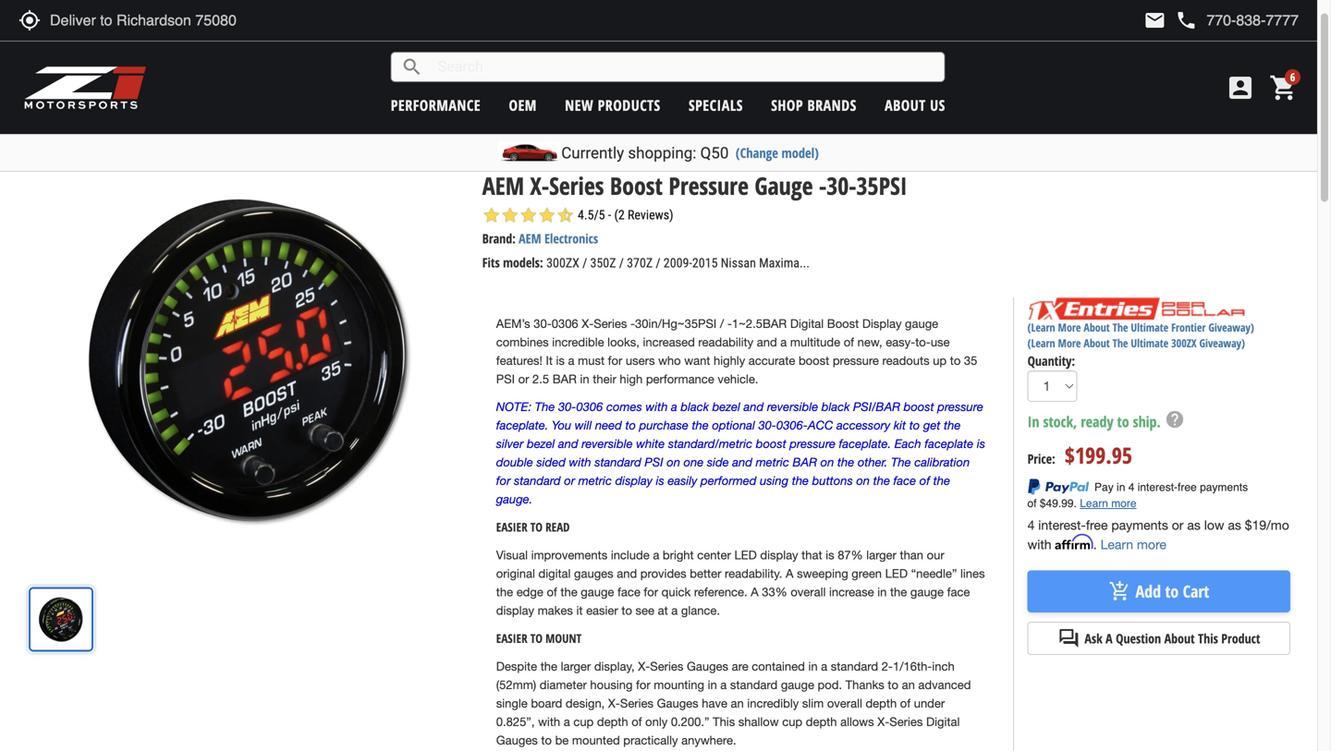 Task type: vqa. For each thing, say whether or not it's contained in the screenshot.
"Digital"
yes



Task type: describe. For each thing, give the bounding box(es) containing it.
0 horizontal spatial reversible
[[582, 437, 633, 451]]

x- inside aem x-series boost pressure gauge -30-35psi star star star star star_half 4.5/5 - (2 reviews) brand: aem electronics fits models: 300zx / 350z / 370z / 2009-2015 nissan maxima...
[[530, 169, 549, 202]]

gauges left the are
[[687, 660, 729, 674]]

shopping_cart
[[1269, 73, 1299, 103]]

lines
[[961, 567, 985, 581]]

0306 inside note: the 30-0306 comes with a black bezel and reversible black psi/bar boost pressure faceplate. you will need to purchase the optional 30-0306-acc accessory kit to get the silver bezel and reversible white standard/metric boost pressure faceplate. each faceplate is double sided with standard psi on one side and metric bar on the other. the calibration for standard or metric display is easily performed using the buttons on the face of the gauge.
[[576, 400, 603, 414]]

0 horizontal spatial an
[[731, 697, 744, 711]]

in inside aem's 30-0306 x-series -30in/hg~35psi / -1~2.5bar digital boost display gauge combines incredible looks, increased readability and a multitude of new, easy-to-use features! it is a must for users who want highly accurate boost pressure readouts up to 35 psi or 2.5 bar in their high performance vehicle.
[[580, 372, 590, 387]]

pressure
[[669, 169, 749, 202]]

original
[[496, 567, 535, 581]]

a up be at the left bottom of the page
[[564, 715, 570, 730]]

visual
[[496, 548, 528, 563]]

add_shopping_cart add to cart
[[1109, 581, 1210, 603]]

300zx inside aem x-series boost pressure gauge -30-35psi star star star star star_half 4.5/5 - (2 reviews) brand: aem electronics fits models: 300zx / 350z / 370z / 2009-2015 nissan maxima...
[[547, 256, 580, 271]]

2 cup from the left
[[782, 715, 803, 730]]

0 vertical spatial led
[[735, 548, 757, 563]]

this inside question_answer ask a question about this product
[[1198, 630, 1218, 648]]

2015
[[692, 256, 718, 271]]

slim
[[802, 697, 824, 711]]

accurate
[[749, 354, 795, 368]]

optional
[[712, 419, 755, 433]]

acc
[[808, 419, 833, 433]]

the inside despite the larger display, x-series gauges are contained in a standard 2-1/16th-inch (52mm) diameter housing for mounting in a standard gauge pod. thanks to an advanced single board design, x-series gauges have an incredibly slim overall depth of under 0.825", with a cup depth of only 0.200." this shallow cup depth allows x-series digital gauges to be mounted practically anywhere.
[[541, 660, 558, 674]]

the up standard/metric
[[692, 419, 709, 433]]

looks,
[[608, 335, 640, 350]]

0 horizontal spatial -
[[631, 317, 635, 331]]

ready
[[1081, 412, 1114, 432]]

the down calibration
[[933, 474, 950, 488]]

psi inside aem's 30-0306 x-series -30in/hg~35psi / -1~2.5bar digital boost display gauge combines incredible looks, increased readability and a multitude of new, easy-to-use features! it is a must for users who want highly accurate boost pressure readouts up to 35 psi or 2.5 bar in their high performance vehicle.
[[496, 372, 515, 387]]

design,
[[566, 697, 605, 711]]

about inside question_answer ask a question about this product
[[1165, 630, 1195, 648]]

x- inside aem's 30-0306 x-series -30in/hg~35psi / -1~2.5bar digital boost display gauge combines incredible looks, increased readability and a multitude of new, easy-to-use features! it is a must for users who want highly accurate boost pressure readouts up to 35 psi or 2.5 bar in their high performance vehicle.
[[582, 317, 594, 331]]

see
[[636, 604, 655, 618]]

2 (learn from the top
[[1028, 336, 1055, 351]]

0 horizontal spatial depth
[[597, 715, 628, 730]]

gauge inside despite the larger display, x-series gauges are contained in a standard 2-1/16th-inch (52mm) diameter housing for mounting in a standard gauge pod. thanks to an advanced single board design, x-series gauges have an incredibly slim overall depth of under 0.825", with a cup depth of only 0.200." this shallow cup depth allows x-series digital gauges to be mounted practically anywhere.
[[781, 678, 814, 693]]

series down under
[[890, 715, 923, 730]]

of left under
[[900, 697, 911, 711]]

/ right 350z
[[619, 256, 624, 271]]

white
[[636, 437, 665, 451]]

the down each
[[891, 456, 911, 470]]

price: $199.95
[[1028, 440, 1133, 470]]

with up "purchase"
[[646, 400, 668, 414]]

practically
[[623, 734, 678, 748]]

aem for aem x-series boost pressure gauge -30-35psi star star star star star_half 4.5/5 - (2 reviews) brand: aem electronics fits models: 300zx / 350z / 370z / 2009-2015 nissan maxima...
[[482, 169, 524, 202]]

bright
[[663, 548, 694, 563]]

the up it
[[561, 585, 578, 600]]

to down comes
[[625, 419, 636, 433]]

despite the larger display, x-series gauges are contained in a standard 2-1/16th-inch (52mm) diameter housing for mounting in a standard gauge pod. thanks to an advanced single board design, x-series gauges have an incredibly slim overall depth of under 0.825", with a cup depth of only 0.200." this shallow cup depth allows x-series digital gauges to be mounted practically anywhere.
[[496, 660, 971, 748]]

for inside visual improvements include a bright center led display that is 87% larger than our original digital gauges and provides better readability. a sweeping green led "needle" lines the edge of the gauge face for quick reference. a 33% overall increase in the gauge face display makes it easier to see at a glance.
[[644, 585, 658, 600]]

and up optional
[[744, 400, 764, 414]]

to right kit
[[909, 419, 920, 433]]

4 star from the left
[[538, 206, 556, 225]]

$199.95
[[1065, 440, 1133, 470]]

4.5/5 -
[[578, 208, 611, 223]]

diameter
[[540, 678, 587, 693]]

1 horizontal spatial q50
[[700, 144, 729, 162]]

universal
[[168, 138, 215, 156]]

thanks
[[846, 678, 885, 693]]

x- right display,
[[638, 660, 650, 674]]

2 horizontal spatial on
[[856, 474, 870, 488]]

/ inside aem's 30-0306 x-series -30in/hg~35psi / -1~2.5bar digital boost display gauge combines incredible looks, increased readability and a multitude of new, easy-to-use features! it is a must for users who want highly accurate boost pressure readouts up to 35 psi or 2.5 bar in their high performance vehicle.
[[720, 317, 724, 331]]

universal parts link
[[168, 138, 244, 156]]

2-
[[882, 660, 893, 674]]

gauge down gauges on the left of page
[[581, 585, 614, 600]]

300zx inside (learn more about the ultimate frontier giveaway) (learn more about the ultimate 300zx giveaway)
[[1171, 336, 1197, 351]]

who
[[658, 354, 681, 368]]

/mo
[[1267, 518, 1290, 533]]

star_half
[[556, 206, 575, 225]]

and inside visual improvements include a bright center led display that is 87% larger than our original digital gauges and provides better readability. a sweeping green led "needle" lines the edge of the gauge face for quick reference. a 33% overall increase in the gauge face display makes it easier to see at a glance.
[[617, 567, 637, 581]]

(learn more about the ultimate frontier giveaway) (learn more about the ultimate 300zx giveaway)
[[1028, 320, 1254, 351]]

aem link
[[323, 138, 345, 156]]

my_location
[[18, 9, 41, 31]]

silver
[[496, 437, 524, 451]]

is inside visual improvements include a bright center led display that is 87% larger than our original digital gauges and provides better readability. a sweeping green led "needle" lines the edge of the gauge face for quick reference. a 33% overall increase in the gauge face display makes it easier to see at a glance.
[[826, 548, 834, 563]]

display inside note: the 30-0306 comes with a black bezel and reversible black psi/bar boost pressure faceplate. you will need to purchase the optional 30-0306-acc accessory kit to get the silver bezel and reversible white standard/metric boost pressure faceplate. each faceplate is double sided with standard psi on one side and metric bar on the other. the calibration for standard or metric display is easily performed using the buttons on the face of the gauge.
[[615, 474, 653, 488]]

x- right the allows
[[878, 715, 890, 730]]

models:
[[503, 254, 543, 271]]

a right the at
[[671, 604, 678, 618]]

parts for performance parts
[[122, 138, 147, 156]]

shop
[[771, 95, 803, 115]]

larger inside visual improvements include a bright center led display that is 87% larger than our original digital gauges and provides better readability. a sweeping green led "needle" lines the edge of the gauge face for quick reference. a 33% overall increase in the gauge face display makes it easier to see at a glance.
[[867, 548, 897, 563]]

faceplate
[[925, 437, 974, 451]]

gauges down the mounting
[[657, 697, 699, 711]]

boost inside aem x-series boost pressure gauge -30-35psi star star star star star_half 4.5/5 - (2 reviews) brand: aem electronics fits models: 300zx / 350z / 370z / 2009-2015 nissan maxima...
[[610, 169, 663, 202]]

about left us
[[885, 95, 926, 115]]

to down 2-
[[888, 678, 899, 693]]

to right add
[[1165, 581, 1179, 603]]

aem for aem
[[323, 138, 345, 156]]

combines
[[496, 335, 549, 350]]

standard up thanks
[[831, 660, 878, 674]]

gauge inside aem's 30-0306 x-series -30in/hg~35psi / -1~2.5bar digital boost display gauge combines incredible looks, increased readability and a multitude of new, easy-to-use features! it is a must for users who want highly accurate boost pressure readouts up to 35 psi or 2.5 bar in their high performance vehicle.
[[905, 317, 939, 331]]

than
[[900, 548, 924, 563]]

specials
[[689, 95, 743, 115]]

to-
[[915, 335, 931, 350]]

/ right 370z
[[656, 256, 661, 271]]

1 ultimate from the top
[[1131, 320, 1169, 335]]

0 vertical spatial giveaway)
[[1209, 320, 1254, 335]]

psi inside note: the 30-0306 comes with a black bezel and reversible black psi/bar boost pressure faceplate. you will need to purchase the optional 30-0306-acc accessory kit to get the silver bezel and reversible white standard/metric boost pressure faceplate. each faceplate is double sided with standard psi on one side and metric bar on the other. the calibration for standard or metric display is easily performed using the buttons on the face of the gauge.
[[645, 456, 663, 470]]

the right using
[[792, 474, 809, 488]]

and down you
[[558, 437, 578, 451]]

the up faceplate
[[944, 419, 961, 433]]

allows
[[840, 715, 874, 730]]

mount
[[546, 631, 582, 647]]

1 vertical spatial bezel
[[527, 437, 555, 451]]

the down original
[[496, 585, 513, 600]]

will
[[575, 419, 592, 433]]

of left only
[[632, 715, 642, 730]]

to inside in stock, ready to ship. help
[[1117, 412, 1129, 432]]

1 more from the top
[[1058, 320, 1081, 335]]

products
[[598, 95, 661, 115]]

single
[[496, 697, 528, 711]]

(learn more about the ultimate 300zx giveaway) link
[[1028, 336, 1245, 351]]

1 horizontal spatial -
[[727, 317, 732, 331]]

face inside note: the 30-0306 comes with a black bezel and reversible black psi/bar boost pressure faceplate. you will need to purchase the optional 30-0306-acc accessory kit to get the silver bezel and reversible white standard/metric boost pressure faceplate. each faceplate is double sided with standard psi on one side and metric bar on the other. the calibration for standard or metric display is easily performed using the buttons on the face of the gauge.
[[894, 474, 916, 488]]

phone link
[[1175, 9, 1299, 31]]

x- down housing
[[608, 697, 620, 711]]

series up only
[[620, 697, 654, 711]]

help
[[1165, 409, 1185, 430]]

the up you
[[535, 400, 555, 414]]

gauges left aem link
[[265, 138, 302, 156]]

1 horizontal spatial reversible
[[767, 400, 818, 414]]

standard down sided at the bottom left of the page
[[514, 474, 561, 488]]

2 star from the left
[[501, 206, 519, 225]]

green
[[852, 567, 882, 581]]

about up (learn more about the ultimate 300zx giveaway) link
[[1084, 320, 1110, 335]]

use
[[931, 335, 950, 350]]

larger inside despite the larger display, x-series gauges are contained in a standard 2-1/16th-inch (52mm) diameter housing for mounting in a standard gauge pod. thanks to an advanced single board design, x-series gauges have an incredibly slim overall depth of under 0.825", with a cup depth of only 0.200." this shallow cup depth allows x-series digital gauges to be mounted practically anywhere.
[[561, 660, 591, 674]]

gauge.
[[496, 493, 533, 507]]

0 vertical spatial metric
[[756, 456, 789, 470]]

it
[[576, 604, 583, 618]]

overall inside visual improvements include a bright center led display that is 87% larger than our original digital gauges and provides better readability. a sweeping green led "needle" lines the edge of the gauge face for quick reference. a 33% overall increase in the gauge face display makes it easier to see at a glance.
[[791, 585, 826, 600]]

quick
[[662, 585, 691, 600]]

mail phone
[[1144, 9, 1198, 31]]

standard down white
[[595, 456, 641, 470]]

increased
[[643, 335, 695, 350]]

a up the pod.
[[821, 660, 828, 674]]

sided
[[537, 456, 566, 470]]

easily
[[668, 474, 697, 488]]

1 vertical spatial led
[[885, 567, 908, 581]]

0 horizontal spatial face
[[618, 585, 641, 600]]

is left the easily
[[656, 474, 665, 488]]

the down than
[[890, 585, 907, 600]]

digital
[[539, 567, 571, 581]]

board
[[531, 697, 562, 711]]

visual improvements include a bright center led display that is 87% larger than our original digital gauges and provides better readability. a sweeping green led "needle" lines the edge of the gauge face for quick reference. a 33% overall increase in the gauge face display makes it easier to see at a glance.
[[496, 548, 985, 618]]

the up "buttons"
[[838, 456, 854, 470]]

readability.
[[725, 567, 783, 581]]

2 horizontal spatial face
[[947, 585, 970, 600]]

us
[[930, 95, 946, 115]]

2 as from the left
[[1228, 518, 1242, 533]]

2 ultimate from the top
[[1131, 336, 1169, 351]]

a up the provides
[[653, 548, 659, 563]]

2 horizontal spatial boost
[[904, 400, 934, 414]]

gauge
[[755, 169, 813, 202]]

overall inside despite the larger display, x-series gauges are contained in a standard 2-1/16th-inch (52mm) diameter housing for mounting in a standard gauge pod. thanks to an advanced single board design, x-series gauges have an incredibly slim overall depth of under 0.825", with a cup depth of only 0.200." this shallow cup depth allows x-series digital gauges to be mounted practically anywhere.
[[827, 697, 862, 711]]

other.
[[858, 456, 888, 470]]

30- right optional
[[759, 419, 777, 433]]

0 vertical spatial performance
[[391, 95, 481, 115]]

aem's 30-0306 x-series -30in/hg~35psi / -1~2.5bar digital boost display gauge combines incredible looks, increased readability and a multitude of new, easy-to-use features! it is a must for users who want highly accurate boost pressure readouts up to 35 psi or 2.5 bar in their high performance vehicle.
[[496, 317, 978, 387]]

gauge down "needle"
[[911, 585, 944, 600]]

performance parts
[[54, 138, 147, 156]]

accessory
[[837, 419, 891, 433]]

of inside note: the 30-0306 comes with a black bezel and reversible black psi/bar boost pressure faceplate. you will need to purchase the optional 30-0306-acc accessory kit to get the silver bezel and reversible white standard/metric boost pressure faceplate. each faceplate is double sided with standard psi on one side and metric bar on the other. the calibration for standard or metric display is easily performed using the buttons on the face of the gauge.
[[920, 474, 930, 488]]

0 vertical spatial faceplate.
[[496, 419, 549, 433]]

the up (learn more about the ultimate 300zx giveaway) link
[[1113, 320, 1128, 335]]

4 interest-free payments or as low as $19
[[1028, 518, 1267, 533]]

the down (learn more about the ultimate frontier giveaway) "link"
[[1113, 336, 1128, 351]]

gauges down 0.825",
[[496, 734, 538, 748]]

ask
[[1085, 630, 1103, 648]]

1 vertical spatial metric
[[578, 474, 612, 488]]

psi/bar
[[853, 400, 901, 414]]

1 vertical spatial faceplate.
[[839, 437, 891, 451]]

to inside aem's 30-0306 x-series -30in/hg~35psi / -1~2.5bar digital boost display gauge combines incredible looks, increased readability and a multitude of new, easy-to-use features! it is a must for users who want highly accurate boost pressure readouts up to 35 psi or 2.5 bar in their high performance vehicle.
[[950, 354, 961, 368]]

1 vertical spatial giveaway)
[[1200, 336, 1245, 351]]

pressure inside aem's 30-0306 x-series -30in/hg~35psi / -1~2.5bar digital boost display gauge combines incredible looks, increased readability and a multitude of new, easy-to-use features! it is a must for users who want highly accurate boost pressure readouts up to 35 psi or 2.5 bar in their high performance vehicle.
[[833, 354, 879, 368]]

for inside despite the larger display, x-series gauges are contained in a standard 2-1/16th-inch (52mm) diameter housing for mounting in a standard gauge pod. thanks to an advanced single board design, x-series gauges have an incredibly slim overall depth of under 0.825", with a cup depth of only 0.200." this shallow cup depth allows x-series digital gauges to be mounted practically anywhere.
[[636, 678, 651, 693]]

is right faceplate
[[977, 437, 986, 451]]

0306 inside aem's 30-0306 x-series -30in/hg~35psi / -1~2.5bar digital boost display gauge combines incredible looks, increased readability and a multitude of new, easy-to-use features! it is a must for users who want highly accurate boost pressure readouts up to 35 psi or 2.5 bar in their high performance vehicle.
[[552, 317, 578, 331]]

standard down the are
[[730, 678, 778, 693]]

in up the pod.
[[808, 660, 818, 674]]

(learn more about the ultimate frontier giveaway) link
[[1028, 320, 1254, 335]]

vehicle.
[[718, 372, 759, 387]]

3 star from the left
[[519, 206, 538, 225]]

to left be at the left bottom of the page
[[541, 734, 552, 748]]

cart
[[1183, 581, 1210, 603]]

or inside aem's 30-0306 x-series -30in/hg~35psi / -1~2.5bar digital boost display gauge combines incredible looks, increased readability and a multitude of new, easy-to-use features! it is a must for users who want highly accurate boost pressure readouts up to 35 psi or 2.5 bar in their high performance vehicle.
[[518, 372, 529, 387]]

1 vertical spatial a
[[751, 585, 759, 600]]

1 cup from the left
[[574, 715, 594, 730]]

standard/metric
[[668, 437, 753, 451]]

up
[[933, 354, 947, 368]]

highly
[[714, 354, 745, 368]]

housing
[[590, 678, 633, 693]]

of inside aem's 30-0306 x-series -30in/hg~35psi / -1~2.5bar digital boost display gauge combines incredible looks, increased readability and a multitude of new, easy-to-use features! it is a must for users who want highly accurate boost pressure readouts up to 35 psi or 2.5 bar in their high performance vehicle.
[[844, 335, 854, 350]]

account_box link
[[1221, 73, 1260, 103]]

2 horizontal spatial depth
[[866, 697, 897, 711]]

series up the mounting
[[650, 660, 684, 674]]

a down incredible
[[568, 354, 575, 368]]

z1 motorsports logo image
[[23, 65, 147, 111]]



Task type: locate. For each thing, give the bounding box(es) containing it.
shop brands
[[771, 95, 857, 115]]

boost up get
[[904, 400, 934, 414]]

performed
[[701, 474, 757, 488]]

a up have on the right of the page
[[721, 678, 727, 693]]

boost inside aem's 30-0306 x-series -30in/hg~35psi / -1~2.5bar digital boost display gauge combines incredible looks, increased readability and a multitude of new, easy-to-use features! it is a must for users who want highly accurate boost pressure readouts up to 35 psi or 2.5 bar in their high performance vehicle.
[[827, 317, 859, 331]]

on up "buttons"
[[821, 456, 834, 470]]

q50 left performance
[[13, 138, 33, 156]]

0 horizontal spatial 300zx
[[547, 256, 580, 271]]

0 horizontal spatial boost
[[610, 169, 663, 202]]

in up have on the right of the page
[[708, 678, 717, 693]]

about down (learn more about the ultimate frontier giveaway) "link"
[[1084, 336, 1110, 351]]

1 horizontal spatial psi
[[645, 456, 663, 470]]

better
[[690, 567, 722, 581]]

1 vertical spatial display
[[760, 548, 798, 563]]

side
[[707, 456, 729, 470]]

2 vertical spatial pressure
[[790, 437, 836, 451]]

a up accurate
[[781, 335, 787, 350]]

this inside despite the larger display, x-series gauges are contained in a standard 2-1/16th-inch (52mm) diameter housing for mounting in a standard gauge pod. thanks to an advanced single board design, x-series gauges have an incredibly slim overall depth of under 0.825", with a cup depth of only 0.200." this shallow cup depth allows x-series digital gauges to be mounted practically anywhere.
[[713, 715, 735, 730]]

for inside note: the 30-0306 comes with a black bezel and reversible black psi/bar boost pressure faceplate. you will need to purchase the optional 30-0306-acc accessory kit to get the silver bezel and reversible white standard/metric boost pressure faceplate. each faceplate is double sided with standard psi on one side and metric bar on the other. the calibration for standard or metric display is easily performed using the buttons on the face of the gauge.
[[496, 474, 511, 488]]

as left low
[[1187, 518, 1201, 533]]

parts
[[122, 138, 147, 156], [219, 138, 244, 156]]

30- up you
[[558, 400, 576, 414]]

0 horizontal spatial parts
[[122, 138, 147, 156]]

face up see
[[618, 585, 641, 600]]

1 vertical spatial performance
[[646, 372, 714, 387]]

the
[[1113, 320, 1128, 335], [1113, 336, 1128, 351], [535, 400, 555, 414], [891, 456, 911, 470]]

0 vertical spatial easier
[[496, 519, 528, 536]]

mounted
[[572, 734, 620, 748]]

display up the readability.
[[760, 548, 798, 563]]

1 to from the top
[[530, 519, 543, 536]]

overall up the allows
[[827, 697, 862, 711]]

despite
[[496, 660, 537, 674]]

30- inside aem x-series boost pressure gauge -30-35psi star star star star star_half 4.5/5 - (2 reviews) brand: aem electronics fits models: 300zx / 350z / 370z / 2009-2015 nissan maxima...
[[827, 169, 857, 202]]

to left read
[[530, 519, 543, 536]]

boost up new,
[[827, 317, 859, 331]]

oem
[[509, 95, 537, 115]]

0 vertical spatial reversible
[[767, 400, 818, 414]]

ultimate
[[1131, 320, 1169, 335], [1131, 336, 1169, 351]]

series up looks,
[[594, 317, 627, 331]]

2 horizontal spatial -
[[819, 169, 827, 202]]

0 horizontal spatial bezel
[[527, 437, 555, 451]]

1 horizontal spatial led
[[885, 567, 908, 581]]

in inside visual improvements include a bright center led display that is 87% larger than our original digital gauges and provides better readability. a sweeping green led "needle" lines the edge of the gauge face for quick reference. a 33% overall increase in the gauge face display makes it easier to see at a glance.
[[878, 585, 887, 600]]

1 vertical spatial more
[[1058, 336, 1081, 351]]

2 horizontal spatial or
[[1172, 518, 1184, 533]]

to left the mount
[[530, 631, 543, 647]]

to left "ship."
[[1117, 412, 1129, 432]]

q50 up pressure
[[700, 144, 729, 162]]

1 vertical spatial 300zx
[[1171, 336, 1197, 351]]

0 vertical spatial ultimate
[[1131, 320, 1169, 335]]

1 horizontal spatial parts
[[219, 138, 244, 156]]

0 vertical spatial an
[[902, 678, 915, 693]]

readouts
[[882, 354, 930, 368]]

currently
[[561, 144, 624, 162]]

2 parts from the left
[[219, 138, 244, 156]]

pressure
[[833, 354, 879, 368], [938, 400, 984, 414], [790, 437, 836, 451]]

0 vertical spatial 300zx
[[547, 256, 580, 271]]

0 vertical spatial boost
[[610, 169, 663, 202]]

bezel up sided at the bottom left of the page
[[527, 437, 555, 451]]

question
[[1116, 630, 1161, 648]]

it
[[546, 354, 553, 368]]

2 more from the top
[[1058, 336, 1081, 351]]

1 vertical spatial (learn
[[1028, 336, 1055, 351]]

digital inside aem's 30-0306 x-series -30in/hg~35psi / -1~2.5bar digital boost display gauge combines incredible looks, increased readability and a multitude of new, easy-to-use features! it is a must for users who want highly accurate boost pressure readouts up to 35 psi or 2.5 bar in their high performance vehicle.
[[790, 317, 824, 331]]

300zx down aem electronics link
[[547, 256, 580, 271]]

0 horizontal spatial performance
[[391, 95, 481, 115]]

easier for easier to mount
[[496, 631, 528, 647]]

and up performed
[[732, 456, 753, 470]]

series inside aem x-series boost pressure gauge -30-35psi star star star star star_half 4.5/5 - (2 reviews) brand: aem electronics fits models: 300zx / 350z / 370z / 2009-2015 nissan maxima...
[[549, 169, 604, 202]]

performance
[[54, 138, 119, 156]]

larger up the green
[[867, 548, 897, 563]]

0 vertical spatial digital
[[790, 317, 824, 331]]

35psi
[[857, 169, 908, 202]]

- up 'readability'
[[727, 317, 732, 331]]

digital up multitude
[[790, 317, 824, 331]]

0 horizontal spatial faceplate.
[[496, 419, 549, 433]]

the up the diameter
[[541, 660, 558, 674]]

center
[[697, 548, 731, 563]]

note:
[[496, 400, 532, 414]]

aem up brand:
[[482, 169, 524, 202]]

performance parts link
[[54, 138, 147, 156]]

1 horizontal spatial digital
[[926, 715, 960, 730]]

performance inside aem's 30-0306 x-series -30in/hg~35psi / -1~2.5bar digital boost display gauge combines incredible looks, increased readability and a multitude of new, easy-to-use features! it is a must for users who want highly accurate boost pressure readouts up to 35 psi or 2.5 bar in their high performance vehicle.
[[646, 372, 714, 387]]

parts right universal
[[219, 138, 244, 156]]

1 horizontal spatial faceplate.
[[839, 437, 891, 451]]

1 (learn from the top
[[1028, 320, 1055, 335]]

350z
[[590, 256, 616, 271]]

1 star from the left
[[482, 206, 501, 225]]

0 horizontal spatial bar
[[553, 372, 577, 387]]

of left new,
[[844, 335, 854, 350]]

a inside note: the 30-0306 comes with a black bezel and reversible black psi/bar boost pressure faceplate. you will need to purchase the optional 30-0306-acc accessory kit to get the silver bezel and reversible white standard/metric boost pressure faceplate. each faceplate is double sided with standard psi on one side and metric bar on the other. the calibration for standard or metric display is easily performed using the buttons on the face of the gauge.
[[671, 400, 678, 414]]

in down the green
[[878, 585, 887, 600]]

price:
[[1028, 450, 1056, 468]]

/
[[583, 256, 587, 271], [619, 256, 624, 271], [656, 256, 661, 271], [720, 317, 724, 331]]

bar up "buttons"
[[793, 456, 817, 470]]

0 horizontal spatial on
[[667, 456, 680, 470]]

0 vertical spatial 0306
[[552, 317, 578, 331]]

psi down white
[[645, 456, 663, 470]]

low
[[1204, 518, 1225, 533]]

/ up 'readability'
[[720, 317, 724, 331]]

a down the readability.
[[751, 585, 759, 600]]

face down lines
[[947, 585, 970, 600]]

0 horizontal spatial digital
[[790, 317, 824, 331]]

0 horizontal spatial q50
[[13, 138, 33, 156]]

performance down search
[[391, 95, 481, 115]]

are
[[732, 660, 749, 674]]

1 horizontal spatial on
[[821, 456, 834, 470]]

0 vertical spatial more
[[1058, 320, 1081, 335]]

learn
[[1101, 537, 1134, 552]]

1 horizontal spatial display
[[615, 474, 653, 488]]

as right low
[[1228, 518, 1242, 533]]

of down calibration
[[920, 474, 930, 488]]

aem's
[[496, 317, 530, 331]]

contained
[[752, 660, 805, 674]]

cup
[[574, 715, 594, 730], [782, 715, 803, 730]]

2 vertical spatial or
[[1172, 518, 1184, 533]]

their
[[593, 372, 616, 387]]

provides
[[641, 567, 687, 581]]

have
[[702, 697, 728, 711]]

or left low
[[1172, 518, 1184, 533]]

- inside aem x-series boost pressure gauge -30-35psi star star star star star_half 4.5/5 - (2 reviews) brand: aem electronics fits models: 300zx / 350z / 370z / 2009-2015 nissan maxima...
[[819, 169, 827, 202]]

1 horizontal spatial boost
[[799, 354, 830, 368]]

and inside aem's 30-0306 x-series -30in/hg~35psi / -1~2.5bar digital boost display gauge combines incredible looks, increased readability and a multitude of new, easy-to-use features! it is a must for users who want highly accurate boost pressure readouts up to 35 psi or 2.5 bar in their high performance vehicle.
[[757, 335, 777, 350]]

interest-
[[1039, 518, 1086, 533]]

performance
[[391, 95, 481, 115], [646, 372, 714, 387]]

1 horizontal spatial performance
[[646, 372, 714, 387]]

ultimate down (learn more about the ultimate frontier giveaway) "link"
[[1131, 336, 1169, 351]]

users
[[626, 354, 655, 368]]

2 black from the left
[[822, 400, 850, 414]]

new,
[[858, 335, 883, 350]]

1 horizontal spatial or
[[564, 474, 575, 488]]

on down the other.
[[856, 474, 870, 488]]

display,
[[594, 660, 635, 674]]

brand:
[[482, 230, 516, 247]]

0 vertical spatial pressure
[[833, 354, 879, 368]]

pressure up get
[[938, 400, 984, 414]]

display
[[615, 474, 653, 488], [760, 548, 798, 563], [496, 604, 534, 618]]

1 easier from the top
[[496, 519, 528, 536]]

pod.
[[818, 678, 842, 693]]

bar
[[553, 372, 577, 387], [793, 456, 817, 470]]

with right sided at the bottom left of the page
[[569, 456, 591, 470]]

0 horizontal spatial overall
[[791, 585, 826, 600]]

series up star_half
[[549, 169, 604, 202]]

depth down thanks
[[866, 697, 897, 711]]

or
[[518, 372, 529, 387], [564, 474, 575, 488], [1172, 518, 1184, 533]]

shallow
[[739, 715, 779, 730]]

0 horizontal spatial boost
[[756, 437, 787, 451]]

1 parts from the left
[[122, 138, 147, 156]]

overall down the sweeping
[[791, 585, 826, 600]]

1 horizontal spatial bar
[[793, 456, 817, 470]]

about us
[[885, 95, 946, 115]]

universal parts
[[168, 138, 244, 156]]

1 black from the left
[[681, 400, 709, 414]]

1 horizontal spatial black
[[822, 400, 850, 414]]

1 vertical spatial an
[[731, 697, 744, 711]]

is inside aem's 30-0306 x-series -30in/hg~35psi / -1~2.5bar digital boost display gauge combines incredible looks, increased readability and a multitude of new, easy-to-use features! it is a must for users who want highly accurate boost pressure readouts up to 35 psi or 2.5 bar in their high performance vehicle.
[[556, 354, 565, 368]]

35
[[964, 354, 978, 368]]

incredibly
[[747, 697, 799, 711]]

or inside note: the 30-0306 comes with a black bezel and reversible black psi/bar boost pressure faceplate. you will need to purchase the optional 30-0306-acc accessory kit to get the silver bezel and reversible white standard/metric boost pressure faceplate. each faceplate is double sided with standard psi on one side and metric bar on the other. the calibration for standard or metric display is easily performed using the buttons on the face of the gauge.
[[564, 474, 575, 488]]

digital down under
[[926, 715, 960, 730]]

1/16th-
[[893, 660, 932, 674]]

reference.
[[694, 585, 748, 600]]

0 horizontal spatial larger
[[561, 660, 591, 674]]

a right "ask"
[[1106, 630, 1113, 648]]

that
[[802, 548, 822, 563]]

2 vertical spatial boost
[[756, 437, 787, 451]]

about us link
[[885, 95, 946, 115]]

be
[[555, 734, 569, 748]]

2009-
[[664, 256, 692, 271]]

for inside aem's 30-0306 x-series -30in/hg~35psi / -1~2.5bar digital boost display gauge combines incredible looks, increased readability and a multitude of new, easy-to-use features! it is a must for users who want highly accurate boost pressure readouts up to 35 psi or 2.5 bar in their high performance vehicle.
[[608, 354, 623, 368]]

to inside visual improvements include a bright center led display that is 87% larger than our original digital gauges and provides better readability. a sweeping green led "needle" lines the edge of the gauge face for quick reference. a 33% overall increase in the gauge face display makes it easier to see at a glance.
[[622, 604, 632, 618]]

one
[[684, 456, 704, 470]]

0 horizontal spatial cup
[[574, 715, 594, 730]]

1 horizontal spatial as
[[1228, 518, 1242, 533]]

product
[[1222, 630, 1261, 648]]

search
[[401, 56, 423, 78]]

aem right 'gauges' link at left top
[[323, 138, 345, 156]]

new
[[565, 95, 594, 115]]

series inside aem's 30-0306 x-series -30in/hg~35psi / -1~2.5bar digital boost display gauge combines incredible looks, increased readability and a multitude of new, easy-to-use features! it is a must for users who want highly accurate boost pressure readouts up to 35 psi or 2.5 bar in their high performance vehicle.
[[594, 317, 627, 331]]

easier up despite
[[496, 631, 528, 647]]

must
[[578, 354, 605, 368]]

2 horizontal spatial a
[[1106, 630, 1113, 648]]

1 vertical spatial aem
[[482, 169, 524, 202]]

0306-
[[777, 419, 808, 433]]

0 vertical spatial a
[[786, 567, 794, 581]]

digital inside despite the larger display, x-series gauges are contained in a standard 2-1/16th-inch (52mm) diameter housing for mounting in a standard gauge pod. thanks to an advanced single board design, x-series gauges have an incredibly slim overall depth of under 0.825", with a cup depth of only 0.200." this shallow cup depth allows x-series digital gauges to be mounted practically anywhere.
[[926, 715, 960, 730]]

a inside question_answer ask a question about this product
[[1106, 630, 1113, 648]]

1 vertical spatial larger
[[561, 660, 591, 674]]

this left product on the bottom
[[1198, 630, 1218, 648]]

1 vertical spatial boost
[[827, 317, 859, 331]]

0 horizontal spatial or
[[518, 372, 529, 387]]

bezel up optional
[[712, 400, 740, 414]]

0 horizontal spatial display
[[496, 604, 534, 618]]

with inside /mo with
[[1028, 537, 1052, 552]]

2 easier from the top
[[496, 631, 528, 647]]

faceplate. down note:
[[496, 419, 549, 433]]

our
[[927, 548, 945, 563]]

boost inside aem's 30-0306 x-series -30in/hg~35psi / -1~2.5bar digital boost display gauge combines incredible looks, increased readability and a multitude of new, easy-to-use features! it is a must for users who want highly accurate boost pressure readouts up to 35 psi or 2.5 bar in their high performance vehicle.
[[799, 354, 830, 368]]

currently shopping: q50 (change model)
[[561, 144, 819, 162]]

1 horizontal spatial larger
[[867, 548, 897, 563]]

1 vertical spatial pressure
[[938, 400, 984, 414]]

boost down multitude
[[799, 354, 830, 368]]

with inside despite the larger display, x-series gauges are contained in a standard 2-1/16th-inch (52mm) diameter housing for mounting in a standard gauge pod. thanks to an advanced single board design, x-series gauges have an incredibly slim overall depth of under 0.825", with a cup depth of only 0.200." this shallow cup depth allows x-series digital gauges to be mounted practically anywhere.
[[538, 715, 560, 730]]

you
[[552, 419, 572, 433]]

bar inside note: the 30-0306 comes with a black bezel and reversible black psi/bar boost pressure faceplate. you will need to purchase the optional 30-0306-acc accessory kit to get the silver bezel and reversible white standard/metric boost pressure faceplate. each faceplate is double sided with standard psi on one side and metric bar on the other. the calibration for standard or metric display is easily performed using the buttons on the face of the gauge.
[[793, 456, 817, 470]]

to for read
[[530, 519, 543, 536]]

x- up incredible
[[582, 317, 594, 331]]

frontier
[[1171, 320, 1206, 335]]

1 vertical spatial this
[[713, 715, 735, 730]]

display down white
[[615, 474, 653, 488]]

want
[[684, 354, 710, 368]]

0 vertical spatial larger
[[867, 548, 897, 563]]

easier for easier to read
[[496, 519, 528, 536]]

faceplate.
[[496, 419, 549, 433], [839, 437, 891, 451]]

1 horizontal spatial cup
[[782, 715, 803, 730]]

1 horizontal spatial metric
[[756, 456, 789, 470]]

2 horizontal spatial display
[[760, 548, 798, 563]]

- up looks,
[[631, 317, 635, 331]]

Search search field
[[423, 53, 945, 81]]

1 vertical spatial to
[[530, 631, 543, 647]]

of inside visual improvements include a bright center led display that is 87% larger than our original digital gauges and provides better readability. a sweeping green led "needle" lines the edge of the gauge face for quick reference. a 33% overall increase in the gauge face display makes it easier to see at a glance.
[[547, 585, 557, 600]]

0 vertical spatial bezel
[[712, 400, 740, 414]]

1 horizontal spatial face
[[894, 474, 916, 488]]

1 vertical spatial boost
[[904, 400, 934, 414]]

makes
[[538, 604, 573, 618]]

0 vertical spatial bar
[[553, 372, 577, 387]]

display down 'edge'
[[496, 604, 534, 618]]

question_answer ask a question about this product
[[1058, 628, 1261, 650]]

gauges
[[265, 138, 302, 156], [687, 660, 729, 674], [657, 697, 699, 711], [496, 734, 538, 748]]

1 vertical spatial reversible
[[582, 437, 633, 451]]

mail link
[[1144, 9, 1166, 31]]

double
[[496, 456, 533, 470]]

and down the include
[[617, 567, 637, 581]]

1 vertical spatial overall
[[827, 697, 862, 711]]

to left 35
[[950, 354, 961, 368]]

high
[[620, 372, 643, 387]]

gauge up slim
[[781, 678, 814, 693]]

0 vertical spatial to
[[530, 519, 543, 536]]

gauges link
[[265, 138, 302, 156]]

1 vertical spatial 0306
[[576, 400, 603, 414]]

parts for universal parts
[[219, 138, 244, 156]]

0 vertical spatial this
[[1198, 630, 1218, 648]]

or left 2.5
[[518, 372, 529, 387]]

to for mount
[[530, 631, 543, 647]]

0.825",
[[496, 715, 535, 730]]

model)
[[782, 144, 819, 162]]

giveaway) down frontier at the right of the page
[[1200, 336, 1245, 351]]

easy-
[[886, 335, 915, 350]]

this down have on the right of the page
[[713, 715, 735, 730]]

gauge up the to-
[[905, 317, 939, 331]]

mail
[[1144, 9, 1166, 31]]

2 vertical spatial aem
[[519, 230, 541, 247]]

1 horizontal spatial an
[[902, 678, 915, 693]]

2 vertical spatial display
[[496, 604, 534, 618]]

1 horizontal spatial overall
[[827, 697, 862, 711]]

boost
[[799, 354, 830, 368], [904, 400, 934, 414], [756, 437, 787, 451]]

bar inside aem's 30-0306 x-series -30in/hg~35psi / -1~2.5bar digital boost display gauge combines incredible looks, increased readability and a multitude of new, easy-to-use features! it is a must for users who want highly accurate boost pressure readouts up to 35 psi or 2.5 bar in their high performance vehicle.
[[553, 372, 577, 387]]

0.200."
[[671, 715, 710, 730]]

0 horizontal spatial a
[[751, 585, 759, 600]]

or down sided at the bottom left of the page
[[564, 474, 575, 488]]

boost
[[610, 169, 663, 202], [827, 317, 859, 331]]

0 horizontal spatial as
[[1187, 518, 1201, 533]]

metric down will
[[578, 474, 612, 488]]

larger
[[867, 548, 897, 563], [561, 660, 591, 674]]

the down the other.
[[873, 474, 890, 488]]

30- inside aem's 30-0306 x-series -30in/hg~35psi / -1~2.5bar digital boost display gauge combines incredible looks, increased readability and a multitude of new, easy-to-use features! it is a must for users who want highly accurate boost pressure readouts up to 35 psi or 2.5 bar in their high performance vehicle.
[[534, 317, 552, 331]]

face down each
[[894, 474, 916, 488]]

/ left 350z
[[583, 256, 587, 271]]

0 horizontal spatial metric
[[578, 474, 612, 488]]

mounting
[[654, 678, 704, 693]]

for
[[608, 354, 623, 368], [496, 474, 511, 488], [644, 585, 658, 600], [636, 678, 651, 693]]

1 horizontal spatial depth
[[806, 715, 837, 730]]

1 horizontal spatial a
[[786, 567, 794, 581]]

0 horizontal spatial black
[[681, 400, 709, 414]]

1 vertical spatial easier
[[496, 631, 528, 647]]

in down must
[[580, 372, 590, 387]]

1 vertical spatial bar
[[793, 456, 817, 470]]

0 vertical spatial overall
[[791, 585, 826, 600]]

boost down shopping:
[[610, 169, 663, 202]]

1 as from the left
[[1187, 518, 1201, 533]]

depth
[[866, 697, 897, 711], [597, 715, 628, 730], [806, 715, 837, 730]]

2 to from the top
[[530, 631, 543, 647]]

faceplate. down accessory
[[839, 437, 891, 451]]

1 vertical spatial digital
[[926, 715, 960, 730]]



